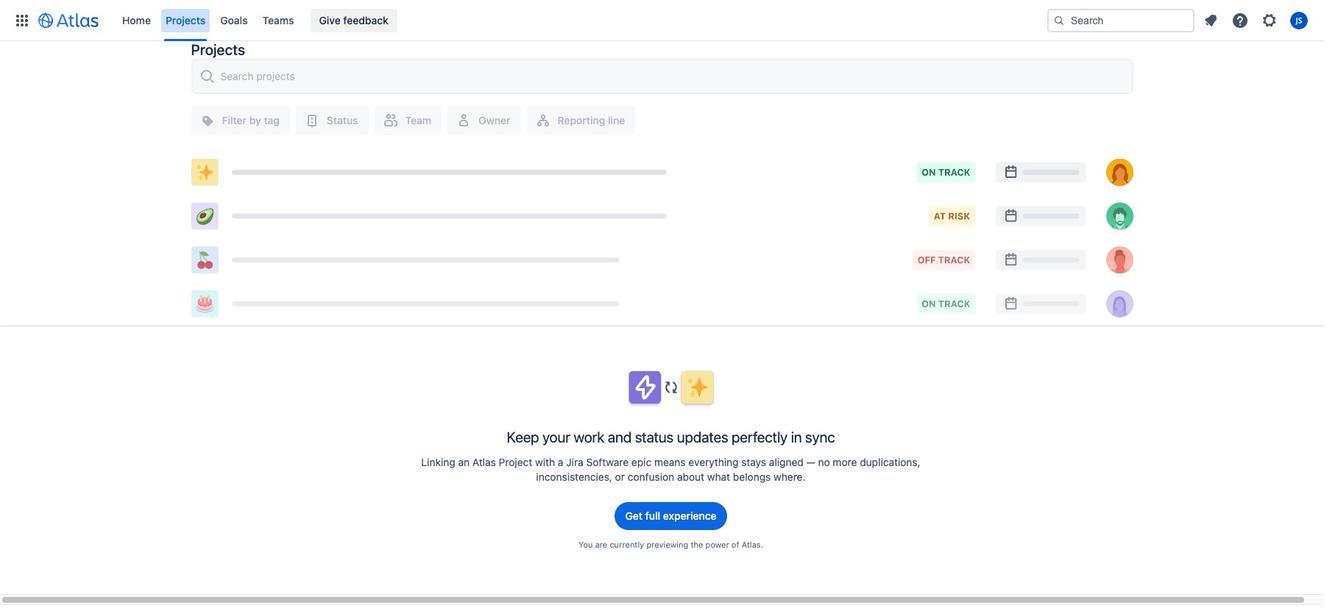 Task type: describe. For each thing, give the bounding box(es) containing it.
give
[[319, 14, 341, 26]]

account image
[[1290, 11, 1308, 29]]

perfectly
[[732, 429, 788, 446]]

work
[[574, 429, 604, 446]]

search image
[[1053, 14, 1065, 26]]

Search projects field
[[216, 63, 1126, 90]]

get
[[625, 510, 643, 522]]

what
[[707, 471, 730, 483]]

top element
[[9, 0, 1047, 41]]

full
[[645, 510, 660, 522]]

an
[[458, 456, 470, 469]]

goals link
[[216, 8, 252, 32]]

belongs
[[733, 471, 771, 483]]

Search field
[[1047, 8, 1195, 32]]

status
[[635, 429, 674, 446]]

you
[[579, 540, 593, 550]]

get full experience button
[[615, 502, 727, 530]]

teams
[[262, 14, 294, 26]]

your
[[542, 429, 570, 446]]

atlas.
[[742, 540, 763, 550]]

1 vertical spatial projects
[[191, 41, 245, 58]]

epic
[[631, 456, 652, 469]]

project
[[499, 456, 532, 469]]

keep your work and status updates perfectly in sync
[[507, 429, 835, 446]]

settings image
[[1261, 11, 1279, 29]]

about
[[677, 471, 704, 483]]

updates
[[677, 429, 728, 446]]

the
[[691, 540, 703, 550]]

goals
[[220, 14, 248, 26]]

teams link
[[258, 8, 299, 32]]

aligned
[[769, 456, 804, 469]]

experience
[[663, 510, 717, 522]]

sync
[[805, 429, 835, 446]]

give feedback button
[[310, 8, 397, 32]]

linking an atlas project with a jira software epic means everything stays aligned — no more duplications, inconsistencies, or confusion about what belongs where.
[[421, 456, 921, 483]]

power
[[706, 540, 729, 550]]

a
[[558, 456, 563, 469]]

means
[[654, 456, 686, 469]]



Task type: vqa. For each thing, say whether or not it's contained in the screenshot.
status
yes



Task type: locate. For each thing, give the bounding box(es) containing it.
or
[[615, 471, 625, 483]]

help icon image
[[1231, 11, 1249, 29]]

stays
[[741, 456, 766, 469]]

give feedback
[[319, 14, 388, 26]]

banner
[[0, 0, 1324, 41]]

projects inside top element
[[166, 14, 206, 26]]

confusion
[[628, 471, 674, 483]]

previewing
[[647, 540, 688, 550]]

with
[[535, 456, 555, 469]]

where.
[[774, 471, 806, 483]]

currently
[[610, 540, 644, 550]]

projects left goals
[[166, 14, 206, 26]]

0 vertical spatial projects
[[166, 14, 206, 26]]

home
[[122, 14, 151, 26]]

get full experience
[[625, 510, 717, 522]]

notifications image
[[1202, 11, 1220, 29]]

switch to... image
[[13, 11, 31, 29]]

projects up search projects icon
[[191, 41, 245, 58]]

software
[[586, 456, 629, 469]]

banner containing home
[[0, 0, 1324, 41]]

more
[[833, 456, 857, 469]]

you are currently previewing the power of atlas.
[[579, 540, 763, 550]]

atlas
[[472, 456, 496, 469]]

in
[[791, 429, 802, 446]]

of
[[732, 540, 739, 550]]

inconsistencies,
[[536, 471, 612, 483]]

projects
[[166, 14, 206, 26], [191, 41, 245, 58]]

keep
[[507, 429, 539, 446]]

—
[[806, 456, 815, 469]]

linking
[[421, 456, 455, 469]]

are
[[595, 540, 607, 550]]

feedback
[[343, 14, 388, 26]]

everything
[[688, 456, 739, 469]]

no
[[818, 456, 830, 469]]

jira
[[566, 456, 583, 469]]

projects link
[[161, 8, 210, 32]]

duplications,
[[860, 456, 921, 469]]

home link
[[118, 8, 155, 32]]

search projects image
[[198, 68, 216, 85]]

and
[[608, 429, 632, 446]]



